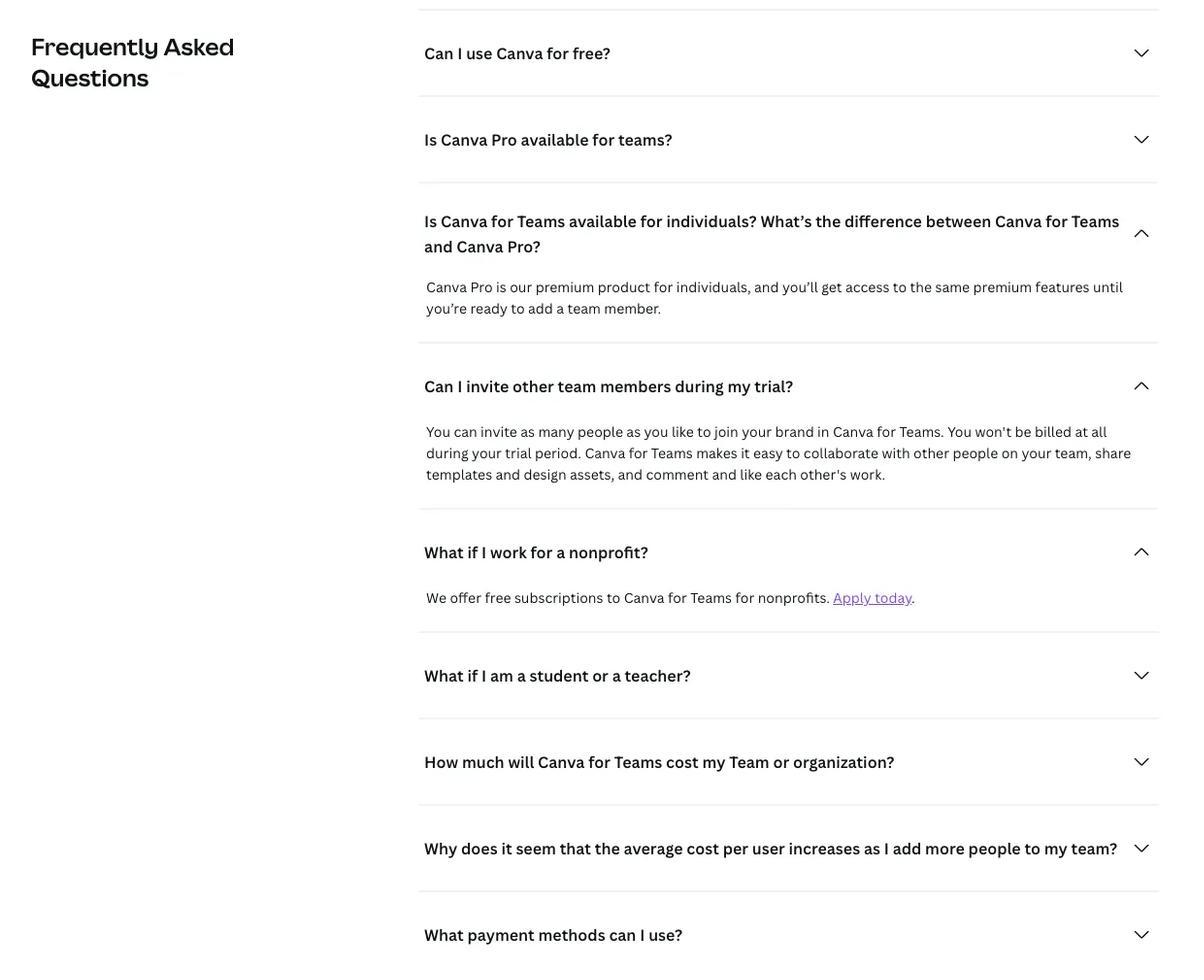Task type: locate. For each thing, give the bounding box(es) containing it.
i left use?
[[640, 924, 645, 945]]

0 vertical spatial invite
[[466, 376, 509, 397]]

add down our
[[528, 300, 553, 318]]

if left am
[[468, 665, 478, 686]]

0 vertical spatial my
[[728, 376, 751, 397]]

2 what from the top
[[424, 665, 464, 686]]

1 is from the top
[[424, 129, 437, 150]]

ready
[[470, 300, 508, 318]]

the inside is canva for teams available for individuals? what's the difference between canva for teams and canva pro?
[[816, 211, 841, 232]]

i left am
[[482, 665, 487, 686]]

why does it seem that the average cost per user increases as i add more people to my team? button
[[419, 829, 1159, 868]]

2 you from the left
[[948, 423, 972, 441]]

difference
[[845, 211, 922, 232]]

3 what from the top
[[424, 924, 464, 945]]

your
[[742, 423, 772, 441], [472, 444, 502, 463], [1022, 444, 1052, 463]]

we offer free subscriptions to canva for teams for nonprofits. apply today .
[[426, 589, 915, 607]]

and inside the canva pro is our premium product for individuals, and you'll get access to the same premium features until you're ready to add a team member.
[[754, 278, 779, 297]]

can i use canva for free? button
[[419, 34, 1159, 73]]

1 vertical spatial my
[[702, 751, 726, 772]]

frequently asked questions
[[31, 31, 234, 93]]

my left trial?
[[728, 376, 751, 397]]

all
[[1092, 423, 1107, 441]]

what up "we"
[[424, 542, 464, 563]]

2 horizontal spatial my
[[1045, 838, 1068, 859]]

other inside you can invite as many people as you like to join your brand in canva for teams. you won't be billed at all during your trial period. canva for teams makes it easy to collaborate with other people on your team, share templates and design assets, and comment and like each other's work.
[[914, 444, 950, 463]]

it left easy
[[741, 444, 750, 463]]

invite for other
[[466, 376, 509, 397]]

0 vertical spatial pro
[[491, 129, 517, 150]]

you left won't
[[948, 423, 972, 441]]

invite inside you can invite as many people as you like to join your brand in canva for teams. you won't be billed at all during your trial period. canva for teams makes it easy to collaborate with other people on your team, share templates and design assets, and comment and like each other's work.
[[481, 423, 517, 441]]

a left teacher?
[[612, 665, 621, 686]]

2 can from the top
[[424, 376, 454, 397]]

or right team on the bottom of page
[[773, 751, 790, 772]]

in
[[818, 423, 830, 441]]

nonprofits.
[[758, 589, 830, 607]]

to
[[893, 278, 907, 297], [511, 300, 525, 318], [697, 423, 711, 441], [787, 444, 800, 463], [607, 589, 621, 607], [1025, 838, 1041, 859]]

teams
[[517, 211, 565, 232], [1072, 211, 1120, 232], [651, 444, 693, 463], [690, 589, 732, 607], [614, 751, 662, 772]]

teams up average
[[614, 751, 662, 772]]

to right access
[[893, 278, 907, 297]]

1 vertical spatial is
[[424, 211, 437, 232]]

team up many
[[558, 376, 596, 397]]

team inside the canva pro is our premium product for individuals, and you'll get access to the same premium features until you're ready to add a team member.
[[568, 300, 601, 318]]

1 vertical spatial invite
[[481, 423, 517, 441]]

with
[[882, 444, 910, 463]]

1 horizontal spatial can
[[609, 924, 636, 945]]

i
[[458, 43, 462, 64], [458, 376, 462, 397], [482, 542, 487, 563], [482, 665, 487, 686], [884, 838, 889, 859], [640, 924, 645, 945]]

1 vertical spatial pro
[[470, 278, 493, 297]]

1 vertical spatial it
[[501, 838, 512, 859]]

for inside the canva pro is our premium product for individuals, and you'll get access to the same premium features until you're ready to add a team member.
[[654, 278, 673, 297]]

is for is canva for teams available for individuals? what's the difference between canva for teams and canva pro?
[[424, 211, 437, 232]]

what inside dropdown button
[[424, 924, 464, 945]]

can i invite other team members during my trial? button
[[419, 367, 1159, 406]]

invite for as
[[481, 423, 517, 441]]

to down nonprofit?
[[607, 589, 621, 607]]

can left use
[[424, 43, 454, 64]]

1 vertical spatial what
[[424, 665, 464, 686]]

today
[[875, 589, 912, 607]]

2 if from the top
[[468, 665, 478, 686]]

during inside dropdown button
[[675, 376, 724, 397]]

offer
[[450, 589, 482, 607]]

1 if from the top
[[468, 542, 478, 563]]

and left you'll at the top of the page
[[754, 278, 779, 297]]

as
[[521, 423, 535, 441], [627, 423, 641, 441], [864, 838, 881, 859]]

what
[[424, 542, 464, 563], [424, 665, 464, 686], [424, 924, 464, 945]]

for
[[547, 43, 569, 64], [593, 129, 615, 150], [491, 211, 514, 232], [641, 211, 663, 232], [1046, 211, 1068, 232], [654, 278, 673, 297], [877, 423, 896, 441], [629, 444, 648, 463], [531, 542, 553, 563], [668, 589, 687, 607], [735, 589, 755, 607], [589, 751, 611, 772]]

2 horizontal spatial your
[[1022, 444, 1052, 463]]

if left work
[[468, 542, 478, 563]]

cost left per
[[687, 838, 719, 859]]

0 vertical spatial is
[[424, 129, 437, 150]]

can i invite other team members during my trial?
[[424, 376, 793, 397]]

pro down 'can i use canva for free?'
[[491, 129, 517, 150]]

1 you from the left
[[426, 423, 450, 441]]

0 horizontal spatial you
[[426, 423, 450, 441]]

people up assets,
[[578, 423, 623, 441]]

0 vertical spatial if
[[468, 542, 478, 563]]

1 vertical spatial the
[[910, 278, 932, 297]]

is
[[424, 129, 437, 150], [424, 211, 437, 232]]

2 horizontal spatial the
[[910, 278, 932, 297]]

is for is canva pro available for teams?
[[424, 129, 437, 150]]

what inside the 'what if i work for a nonprofit?' dropdown button
[[424, 542, 464, 563]]

my
[[728, 376, 751, 397], [702, 751, 726, 772], [1045, 838, 1068, 859]]

canva
[[496, 43, 543, 64], [441, 129, 488, 150], [441, 211, 488, 232], [995, 211, 1042, 232], [457, 236, 504, 257], [426, 278, 467, 297], [833, 423, 874, 441], [585, 444, 625, 463], [624, 589, 665, 607], [538, 751, 585, 772]]

features
[[1036, 278, 1090, 297]]

1 horizontal spatial add
[[893, 838, 922, 859]]

your down the be
[[1022, 444, 1052, 463]]

premium right same
[[973, 278, 1032, 297]]

premium
[[536, 278, 595, 297], [973, 278, 1032, 297]]

work
[[490, 542, 527, 563]]

1 horizontal spatial or
[[773, 751, 790, 772]]

2 vertical spatial people
[[969, 838, 1021, 859]]

0 horizontal spatial like
[[672, 423, 694, 441]]

2 is from the top
[[424, 211, 437, 232]]

use?
[[649, 924, 683, 945]]

or right student
[[592, 665, 609, 686]]

it right does
[[501, 838, 512, 859]]

0 horizontal spatial premium
[[536, 278, 595, 297]]

1 vertical spatial other
[[914, 444, 950, 463]]

like right 'you' on the top of the page
[[672, 423, 694, 441]]

pro left the is
[[470, 278, 493, 297]]

for up 'with'
[[877, 423, 896, 441]]

a inside the canva pro is our premium product for individuals, and you'll get access to the same premium features until you're ready to add a team member.
[[557, 300, 564, 318]]

0 vertical spatial add
[[528, 300, 553, 318]]

is
[[496, 278, 507, 297]]

1 horizontal spatial your
[[742, 423, 772, 441]]

0 horizontal spatial add
[[528, 300, 553, 318]]

what for what payment methods can i use?
[[424, 924, 464, 945]]

is inside is canva for teams available for individuals? what's the difference between canva for teams and canva pro?
[[424, 211, 437, 232]]

0 vertical spatial available
[[521, 129, 589, 150]]

for right work
[[531, 542, 553, 563]]

teams inside you can invite as many people as you like to join your brand in canva for teams. you won't be billed at all during your trial period. canva for teams makes it easy to collaborate with other people on your team, share templates and design assets, and comment and like each other's work.
[[651, 444, 693, 463]]

to left team?
[[1025, 838, 1041, 859]]

0 horizontal spatial it
[[501, 838, 512, 859]]

each
[[766, 466, 797, 484]]

as up trial
[[521, 423, 535, 441]]

for left free?
[[547, 43, 569, 64]]

0 horizontal spatial during
[[426, 444, 469, 463]]

for up the pro?
[[491, 211, 514, 232]]

0 vertical spatial what
[[424, 542, 464, 563]]

a up subscriptions
[[556, 542, 565, 563]]

1 horizontal spatial you
[[948, 423, 972, 441]]

on
[[1002, 444, 1019, 463]]

it inside you can invite as many people as you like to join your brand in canva for teams. you won't be billed at all during your trial period. canva for teams makes it easy to collaborate with other people on your team, share templates and design assets, and comment and like each other's work.
[[741, 444, 750, 463]]

0 vertical spatial can
[[454, 423, 477, 441]]

1 horizontal spatial premium
[[973, 278, 1032, 297]]

during
[[675, 376, 724, 397], [426, 444, 469, 463]]

or
[[592, 665, 609, 686], [773, 751, 790, 772]]

can up 'templates'
[[454, 423, 477, 441]]

as left 'you' on the top of the page
[[627, 423, 641, 441]]

what payment methods can i use? button
[[419, 916, 1159, 954]]

1 can from the top
[[424, 43, 454, 64]]

can
[[454, 423, 477, 441], [609, 924, 636, 945]]

teams left nonprofits.
[[690, 589, 732, 607]]

payment
[[468, 924, 535, 945]]

that
[[560, 838, 591, 859]]

available inside is canva for teams available for individuals? what's the difference between canva for teams and canva pro?
[[569, 211, 637, 232]]

1 vertical spatial can
[[609, 924, 636, 945]]

2 horizontal spatial as
[[864, 838, 881, 859]]

invite inside can i invite other team members during my trial? dropdown button
[[466, 376, 509, 397]]

it
[[741, 444, 750, 463], [501, 838, 512, 859]]

0 horizontal spatial the
[[595, 838, 620, 859]]

i left work
[[482, 542, 487, 563]]

people right the more
[[969, 838, 1021, 859]]

your left trial
[[472, 444, 502, 463]]

1 horizontal spatial the
[[816, 211, 841, 232]]

0 vertical spatial like
[[672, 423, 694, 441]]

you
[[426, 423, 450, 441], [948, 423, 972, 441]]

1 vertical spatial team
[[558, 376, 596, 397]]

at
[[1075, 423, 1088, 441]]

for up member.
[[654, 278, 673, 297]]

your up easy
[[742, 423, 772, 441]]

you up 'templates'
[[426, 423, 450, 441]]

0 vertical spatial cost
[[666, 751, 699, 772]]

2 premium from the left
[[973, 278, 1032, 297]]

for left teams?
[[593, 129, 615, 150]]

if
[[468, 542, 478, 563], [468, 665, 478, 686]]

as right increases
[[864, 838, 881, 859]]

premium right our
[[536, 278, 595, 297]]

individuals,
[[676, 278, 751, 297]]

can
[[424, 43, 454, 64], [424, 376, 454, 397]]

cost left team on the bottom of page
[[666, 751, 699, 772]]

0 horizontal spatial or
[[592, 665, 609, 686]]

teams up comment on the right of the page
[[651, 444, 693, 463]]

can inside dropdown button
[[424, 376, 454, 397]]

1 vertical spatial available
[[569, 211, 637, 232]]

what left payment at left bottom
[[424, 924, 464, 945]]

.
[[912, 589, 915, 607]]

my left team on the bottom of page
[[702, 751, 726, 772]]

1 horizontal spatial other
[[914, 444, 950, 463]]

add
[[528, 300, 553, 318], [893, 838, 922, 859]]

as inside why does it seem that the average cost per user increases as i add more people to my team? dropdown button
[[864, 838, 881, 859]]

during up 'templates'
[[426, 444, 469, 463]]

0 horizontal spatial my
[[702, 751, 726, 772]]

free
[[485, 589, 511, 607]]

teams up until
[[1072, 211, 1120, 232]]

1 horizontal spatial during
[[675, 376, 724, 397]]

0 horizontal spatial other
[[513, 376, 554, 397]]

per
[[723, 838, 749, 859]]

for right "will"
[[589, 751, 611, 772]]

period.
[[535, 444, 582, 463]]

the right that
[[595, 838, 620, 859]]

0 vertical spatial team
[[568, 300, 601, 318]]

for up teacher?
[[668, 589, 687, 607]]

1 vertical spatial if
[[468, 665, 478, 686]]

apply
[[833, 589, 872, 607]]

0 vertical spatial the
[[816, 211, 841, 232]]

0 vertical spatial can
[[424, 43, 454, 64]]

0 horizontal spatial your
[[472, 444, 502, 463]]

for inside how much will canva for teams cost my team or organization? dropdown button
[[589, 751, 611, 772]]

0 vertical spatial other
[[513, 376, 554, 397]]

canva pro is our premium product for individuals, and you'll get access to the same premium features until you're ready to add a team member.
[[426, 278, 1123, 318]]

a
[[557, 300, 564, 318], [556, 542, 565, 563], [517, 665, 526, 686], [612, 665, 621, 686]]

can inside you can invite as many people as you like to join your brand in canva for teams. you won't be billed at all during your trial period. canva for teams makes it easy to collaborate with other people on your team, share templates and design assets, and comment and like each other's work.
[[454, 423, 477, 441]]

people
[[578, 423, 623, 441], [953, 444, 998, 463], [969, 838, 1021, 859]]

1 horizontal spatial it
[[741, 444, 750, 463]]

1 vertical spatial add
[[893, 838, 922, 859]]

during up join
[[675, 376, 724, 397]]

pro inside the canva pro is our premium product for individuals, and you'll get access to the same premium features until you're ready to add a team member.
[[470, 278, 493, 297]]

nonprofit?
[[569, 542, 648, 563]]

the left same
[[910, 278, 932, 297]]

other up many
[[513, 376, 554, 397]]

1 vertical spatial during
[[426, 444, 469, 463]]

available left teams?
[[521, 129, 589, 150]]

what inside "what if i am a student or a teacher?" dropdown button
[[424, 665, 464, 686]]

add left the more
[[893, 838, 922, 859]]

available inside dropdown button
[[521, 129, 589, 150]]

pro
[[491, 129, 517, 150], [470, 278, 493, 297]]

can inside dropdown button
[[424, 43, 454, 64]]

2 vertical spatial the
[[595, 838, 620, 859]]

many
[[538, 423, 574, 441]]

my left team?
[[1045, 838, 1068, 859]]

canva inside the canva pro is our premium product for individuals, and you'll get access to the same premium features until you're ready to add a team member.
[[426, 278, 467, 297]]

what for what if i work for a nonprofit?
[[424, 542, 464, 563]]

what left am
[[424, 665, 464, 686]]

1 vertical spatial like
[[740, 466, 762, 484]]

can left use?
[[609, 924, 636, 945]]

is canva pro available for teams? button
[[419, 120, 1159, 159]]

people down won't
[[953, 444, 998, 463]]

and up you're
[[424, 236, 453, 257]]

1 vertical spatial can
[[424, 376, 454, 397]]

is canva for teams available for individuals? what's the difference between canva for teams and canva pro? button
[[419, 207, 1159, 261]]

makes
[[696, 444, 738, 463]]

team down product
[[568, 300, 601, 318]]

0 horizontal spatial as
[[521, 423, 535, 441]]

1 vertical spatial people
[[953, 444, 998, 463]]

available up product
[[569, 211, 637, 232]]

0 vertical spatial during
[[675, 376, 724, 397]]

1 what from the top
[[424, 542, 464, 563]]

a right "ready"
[[557, 300, 564, 318]]

like down easy
[[740, 466, 762, 484]]

does
[[461, 838, 498, 859]]

can down you're
[[424, 376, 454, 397]]

work.
[[850, 466, 886, 484]]

1 horizontal spatial my
[[728, 376, 751, 397]]

2 vertical spatial what
[[424, 924, 464, 945]]

team
[[729, 751, 770, 772]]

0 vertical spatial or
[[592, 665, 609, 686]]

0 horizontal spatial can
[[454, 423, 477, 441]]

other down teams.
[[914, 444, 950, 463]]

0 vertical spatial it
[[741, 444, 750, 463]]

is inside dropdown button
[[424, 129, 437, 150]]

for left nonprofits.
[[735, 589, 755, 607]]

other's
[[800, 466, 847, 484]]

teams inside dropdown button
[[614, 751, 662, 772]]

the right what's
[[816, 211, 841, 232]]

if for am
[[468, 665, 478, 686]]



Task type: vqa. For each thing, say whether or not it's contained in the screenshot.
right add
yes



Task type: describe. For each thing, give the bounding box(es) containing it.
same
[[935, 278, 970, 297]]

how much will canva for teams cost my team or organization? button
[[419, 743, 1159, 782]]

for inside the 'what if i work for a nonprofit?' dropdown button
[[531, 542, 553, 563]]

how much will canva for teams cost my team or organization?
[[424, 751, 895, 772]]

assets,
[[570, 466, 615, 484]]

teams.
[[899, 423, 944, 441]]

i down you're
[[458, 376, 462, 397]]

you're
[[426, 300, 467, 318]]

member.
[[604, 300, 661, 318]]

canva inside dropdown button
[[538, 751, 585, 772]]

join
[[715, 423, 739, 441]]

what if i work for a nonprofit? button
[[419, 533, 1159, 572]]

i left use
[[458, 43, 462, 64]]

my for team
[[702, 751, 726, 772]]

will
[[508, 751, 534, 772]]

use
[[466, 43, 493, 64]]

frequently
[[31, 31, 159, 62]]

easy
[[753, 444, 783, 463]]

team inside can i invite other team members during my trial? dropdown button
[[558, 376, 596, 397]]

methods
[[538, 924, 605, 945]]

subscriptions
[[514, 589, 603, 607]]

be
[[1015, 423, 1032, 441]]

add inside dropdown button
[[893, 838, 922, 859]]

you
[[644, 423, 669, 441]]

increases
[[789, 838, 860, 859]]

organization?
[[793, 751, 895, 772]]

the inside the canva pro is our premium product for individuals, and you'll get access to the same premium features until you're ready to add a team member.
[[910, 278, 932, 297]]

1 horizontal spatial like
[[740, 466, 762, 484]]

trial
[[505, 444, 532, 463]]

between
[[926, 211, 992, 232]]

you can invite as many people as you like to join your brand in canva for teams. you won't be billed at all during your trial period. canva for teams makes it easy to collaborate with other people on your team, share templates and design assets, and comment and like each other's work.
[[426, 423, 1131, 484]]

more
[[925, 838, 965, 859]]

for inside can i use canva for free? dropdown button
[[547, 43, 569, 64]]

during inside you can invite as many people as you like to join your brand in canva for teams. you won't be billed at all during your trial period. canva for teams makes it easy to collaborate with other people on your team, share templates and design assets, and comment and like each other's work.
[[426, 444, 469, 463]]

access
[[846, 278, 890, 297]]

for down 'you' on the top of the page
[[629, 444, 648, 463]]

can for can i invite other team members during my trial?
[[424, 376, 454, 397]]

what for what if i am a student or a teacher?
[[424, 665, 464, 686]]

until
[[1093, 278, 1123, 297]]

team?
[[1072, 838, 1118, 859]]

to left join
[[697, 423, 711, 441]]

people inside why does it seem that the average cost per user increases as i add more people to my team? dropdown button
[[969, 838, 1021, 859]]

for left "individuals?"
[[641, 211, 663, 232]]

average
[[624, 838, 683, 859]]

design
[[524, 466, 567, 484]]

we
[[426, 589, 447, 607]]

is canva pro available for teams?
[[424, 129, 672, 150]]

a right am
[[517, 665, 526, 686]]

templates
[[426, 466, 492, 484]]

how
[[424, 751, 458, 772]]

other inside can i invite other team members during my trial? dropdown button
[[513, 376, 554, 397]]

collaborate
[[804, 444, 879, 463]]

pro inside dropdown button
[[491, 129, 517, 150]]

product
[[598, 278, 651, 297]]

individuals?
[[666, 211, 757, 232]]

0 vertical spatial people
[[578, 423, 623, 441]]

student
[[530, 665, 589, 686]]

is canva for teams available for individuals? what's the difference between canva for teams and canva pro?
[[424, 211, 1120, 257]]

what if i work for a nonprofit?
[[424, 542, 648, 563]]

seem
[[516, 838, 556, 859]]

and down makes
[[712, 466, 737, 484]]

teams up the pro?
[[517, 211, 565, 232]]

team,
[[1055, 444, 1092, 463]]

if for work
[[468, 542, 478, 563]]

it inside why does it seem that the average cost per user increases as i add more people to my team? dropdown button
[[501, 838, 512, 859]]

1 vertical spatial or
[[773, 751, 790, 772]]

what if i am a student or a teacher? button
[[419, 656, 1159, 695]]

and down trial
[[496, 466, 520, 484]]

for inside is canva pro available for teams? dropdown button
[[593, 129, 615, 150]]

share
[[1095, 444, 1131, 463]]

to down brand
[[787, 444, 800, 463]]

user
[[752, 838, 785, 859]]

trial?
[[755, 376, 793, 397]]

billed
[[1035, 423, 1072, 441]]

i left the more
[[884, 838, 889, 859]]

what payment methods can i use?
[[424, 924, 683, 945]]

what's
[[761, 211, 812, 232]]

members
[[600, 376, 671, 397]]

am
[[490, 665, 513, 686]]

and right assets,
[[618, 466, 643, 484]]

you'll
[[783, 278, 818, 297]]

a inside the 'what if i work for a nonprofit?' dropdown button
[[556, 542, 565, 563]]

to inside dropdown button
[[1025, 838, 1041, 859]]

can inside dropdown button
[[609, 924, 636, 945]]

brand
[[775, 423, 814, 441]]

why does it seem that the average cost per user increases as i add more people to my team?
[[424, 838, 1118, 859]]

get
[[822, 278, 842, 297]]

our
[[510, 278, 532, 297]]

pro?
[[507, 236, 541, 257]]

1 horizontal spatial as
[[627, 423, 641, 441]]

can i use canva for free?
[[424, 43, 611, 64]]

asked
[[164, 31, 234, 62]]

teacher?
[[625, 665, 691, 686]]

for up features
[[1046, 211, 1068, 232]]

much
[[462, 751, 504, 772]]

to down our
[[511, 300, 525, 318]]

2 vertical spatial my
[[1045, 838, 1068, 859]]

1 premium from the left
[[536, 278, 595, 297]]

free?
[[573, 43, 611, 64]]

the inside dropdown button
[[595, 838, 620, 859]]

questions
[[31, 62, 149, 93]]

add inside the canva pro is our premium product for individuals, and you'll get access to the same premium features until you're ready to add a team member.
[[528, 300, 553, 318]]

1 vertical spatial cost
[[687, 838, 719, 859]]

teams?
[[618, 129, 672, 150]]

can for can i use canva for free?
[[424, 43, 454, 64]]

won't
[[975, 423, 1012, 441]]

why
[[424, 838, 458, 859]]

my for trial?
[[728, 376, 751, 397]]

and inside is canva for teams available for individuals? what's the difference between canva for teams and canva pro?
[[424, 236, 453, 257]]



